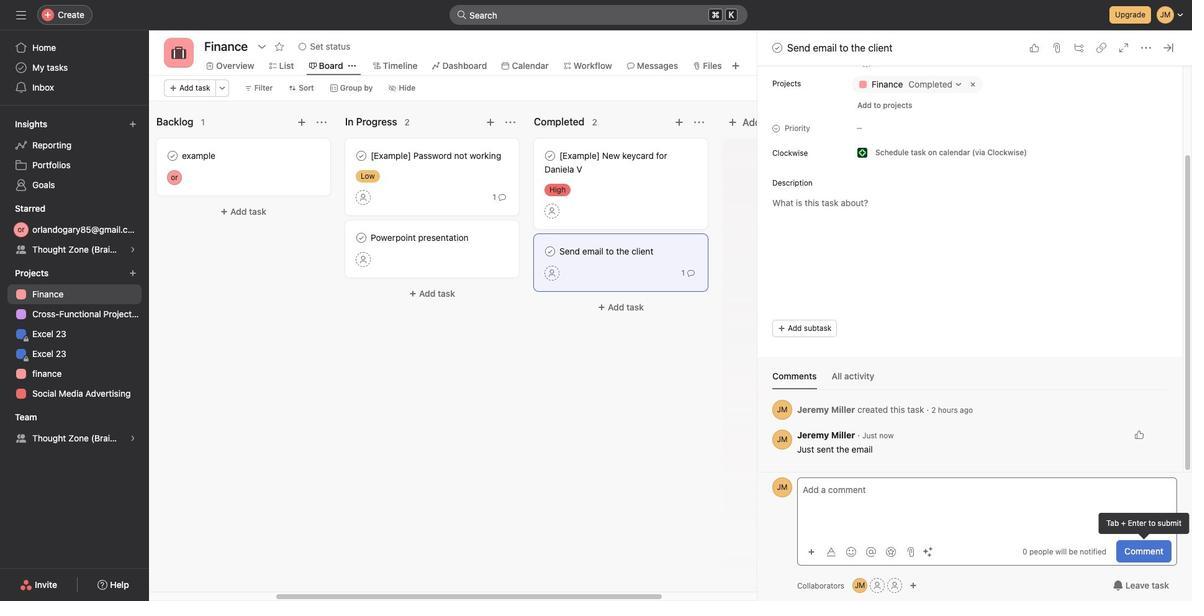 Task type: vqa. For each thing, say whether or not it's contained in the screenshot.
Overview
no



Task type: describe. For each thing, give the bounding box(es) containing it.
0 vertical spatial mark complete image
[[770, 40, 785, 55]]

add task image for third more section actions image from right
[[297, 117, 307, 127]]

send email to the client dialog
[[758, 0, 1193, 601]]

insert an object image
[[808, 548, 816, 556]]

add to starred image
[[275, 42, 285, 52]]

attachments: add a file to this task, send email to the client image
[[1052, 43, 1062, 53]]

1 more section actions image from the left
[[317, 117, 327, 127]]

mark complete checkbox inside send email to the client dialog
[[770, 40, 785, 55]]

formatting image
[[827, 547, 837, 557]]

main content inside send email to the client dialog
[[758, 0, 1183, 472]]

2 vertical spatial mark complete image
[[354, 230, 369, 245]]

add subtask image
[[1075, 43, 1085, 53]]

attach a file or paste an image image
[[906, 547, 916, 557]]

mark complete checkbox for third more section actions image from the left
[[543, 148, 558, 163]]

starred element
[[0, 198, 149, 262]]

tab list inside main content
[[773, 370, 1168, 390]]

tab actions image
[[348, 62, 356, 70]]

copy task link image
[[1097, 43, 1107, 53]]

at mention image
[[867, 547, 876, 557]]

mark complete checkbox for second more section actions image from right
[[354, 148, 369, 163]]

add or remove collaborators image
[[853, 578, 868, 593]]

new insights image
[[129, 121, 137, 128]]

hide sidebar image
[[16, 10, 26, 20]]

briefcase image
[[171, 45, 186, 60]]

3 open user profile image from the top
[[773, 478, 793, 498]]

mark complete image for third more section actions image from right
[[165, 148, 180, 163]]

1 vertical spatial mark complete image
[[354, 148, 369, 163]]

toggle assignee popover image
[[167, 170, 182, 185]]

appreciations image
[[886, 547, 896, 557]]

remove image
[[969, 80, 978, 89]]



Task type: locate. For each thing, give the bounding box(es) containing it.
1 horizontal spatial more section actions image
[[506, 117, 516, 127]]

more actions image
[[218, 84, 226, 92]]

None text field
[[201, 35, 251, 58]]

0 horizontal spatial add task image
[[297, 117, 307, 127]]

1 open user profile image from the top
[[773, 400, 793, 420]]

toolbar
[[803, 543, 937, 561]]

more section actions image
[[317, 117, 327, 127], [506, 117, 516, 127], [694, 117, 704, 127]]

0 likes. click to like this task image
[[1030, 43, 1040, 53]]

full screen image
[[1119, 43, 1129, 53]]

add task image for third more section actions image from the left
[[675, 117, 685, 127]]

2 open user profile image from the top
[[773, 430, 793, 450]]

Mark complete checkbox
[[354, 148, 369, 163], [543, 148, 558, 163], [543, 244, 558, 259]]

ai assist options (upgrade) image
[[924, 547, 934, 557]]

main content
[[758, 0, 1183, 472]]

2 add task image from the left
[[675, 117, 685, 127]]

Mark complete checkbox
[[770, 40, 785, 55], [165, 148, 180, 163], [354, 230, 369, 245]]

tooltip
[[1099, 513, 1190, 538]]

2 vertical spatial mark complete checkbox
[[354, 230, 369, 245]]

0 horizontal spatial mark complete checkbox
[[165, 148, 180, 163]]

prominent image
[[457, 10, 467, 20]]

1 comment image
[[688, 270, 695, 277]]

mark complete image
[[770, 40, 785, 55], [354, 148, 369, 163], [354, 230, 369, 245]]

2 more section actions image from the left
[[506, 117, 516, 127]]

see details, thought zone (brainstorm space) image
[[129, 246, 137, 253]]

0 vertical spatial open user profile image
[[773, 400, 793, 420]]

projects element
[[0, 262, 149, 406]]

2 horizontal spatial more section actions image
[[694, 117, 704, 127]]

1 add task image from the left
[[297, 117, 307, 127]]

2 horizontal spatial mark complete checkbox
[[770, 40, 785, 55]]

0 vertical spatial mark complete checkbox
[[770, 40, 785, 55]]

mark complete image
[[165, 148, 180, 163], [543, 148, 558, 163], [543, 244, 558, 259]]

close details image
[[1164, 43, 1174, 53]]

Search tasks, projects, and more text field
[[450, 5, 748, 25]]

1 comment image
[[499, 194, 506, 201]]

add task image
[[486, 117, 496, 127]]

add tab image
[[731, 61, 741, 71]]

add or remove collaborators image
[[910, 582, 918, 590]]

tab list
[[773, 370, 1168, 390]]

see details, thought zone (brainstorm space) image
[[129, 435, 137, 442]]

insights element
[[0, 113, 149, 198]]

mark complete image for third more section actions image from the left
[[543, 148, 558, 163]]

1 vertical spatial mark complete checkbox
[[165, 148, 180, 163]]

1 vertical spatial open user profile image
[[773, 430, 793, 450]]

1 horizontal spatial mark complete checkbox
[[354, 230, 369, 245]]

more actions for this task image
[[1142, 43, 1152, 53]]

teams element
[[0, 406, 149, 451]]

new project or portfolio image
[[129, 270, 137, 277]]

emoji image
[[847, 547, 857, 557]]

None field
[[450, 5, 748, 25]]

global element
[[0, 30, 149, 105]]

3 more section actions image from the left
[[694, 117, 704, 127]]

show options image
[[257, 42, 267, 52]]

toolbar inside send email to the client dialog
[[803, 543, 937, 561]]

2 vertical spatial open user profile image
[[773, 478, 793, 498]]

0 horizontal spatial more section actions image
[[317, 117, 327, 127]]

add task image
[[297, 117, 307, 127], [675, 117, 685, 127]]

open user profile image
[[773, 400, 793, 420], [773, 430, 793, 450], [773, 478, 793, 498]]

1 horizontal spatial add task image
[[675, 117, 685, 127]]

0 likes. click to like this task comment image
[[1135, 430, 1145, 440]]



